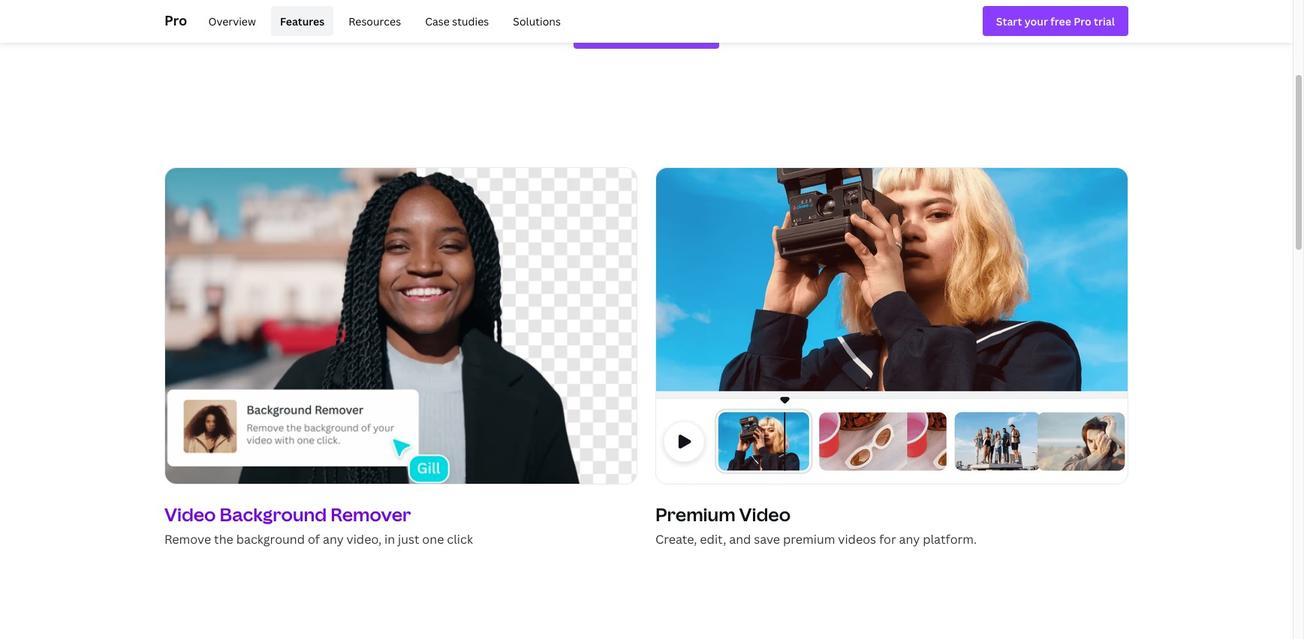 Task type: describe. For each thing, give the bounding box(es) containing it.
solutions link
[[504, 6, 570, 36]]

click
[[447, 531, 473, 548]]

2 any from the left
[[899, 531, 920, 548]]

for
[[879, 531, 896, 548]]

edit,
[[700, 531, 726, 548]]

pro
[[164, 11, 187, 29]]

features
[[280, 14, 325, 28]]

just
[[398, 531, 419, 548]]

premium
[[655, 502, 736, 527]]

videos
[[838, 531, 876, 548]]

case studies link
[[416, 6, 498, 36]]

pro element
[[164, 0, 1128, 42]]

video,
[[347, 531, 381, 548]]

menu bar inside pro element
[[193, 6, 570, 36]]

one
[[422, 531, 444, 548]]



Task type: vqa. For each thing, say whether or not it's contained in the screenshot.
Input field to search for apps search box
no



Task type: locate. For each thing, give the bounding box(es) containing it.
1 horizontal spatial video
[[739, 502, 791, 527]]

resources
[[349, 14, 401, 28]]

platform.
[[923, 531, 977, 548]]

premium
[[783, 531, 835, 548]]

solutions
[[513, 14, 561, 28]]

features link
[[271, 6, 334, 36]]

background
[[220, 502, 327, 527]]

in
[[384, 531, 395, 548]]

background
[[236, 531, 305, 548]]

0 horizontal spatial any
[[323, 531, 344, 548]]

menu bar containing overview
[[193, 6, 570, 36]]

overview link
[[199, 6, 265, 36]]

resources link
[[340, 6, 410, 36]]

any
[[323, 531, 344, 548], [899, 531, 920, 548]]

of
[[308, 531, 320, 548]]

any right of
[[323, 531, 344, 548]]

any right for
[[899, 531, 920, 548]]

remove the background of any video, in just one click
[[164, 531, 473, 548]]

and
[[729, 531, 751, 548]]

2 video from the left
[[739, 502, 791, 527]]

1 video from the left
[[164, 502, 216, 527]]

studies
[[452, 14, 489, 28]]

create, edit, and save premium videos for any platform.
[[655, 531, 977, 548]]

premium video
[[655, 502, 791, 527]]

remover
[[331, 502, 411, 527]]

video background remover
[[164, 502, 411, 527]]

video up remove
[[164, 502, 216, 527]]

overview
[[208, 14, 256, 28]]

1 horizontal spatial any
[[899, 531, 920, 548]]

case
[[425, 14, 450, 28]]

case studies
[[425, 14, 489, 28]]

menu bar
[[193, 6, 570, 36]]

create,
[[655, 531, 697, 548]]

video up save
[[739, 502, 791, 527]]

video
[[164, 502, 216, 527], [739, 502, 791, 527]]

0 horizontal spatial video
[[164, 502, 216, 527]]

the
[[214, 531, 233, 548]]

remove
[[164, 531, 211, 548]]

1 any from the left
[[323, 531, 344, 548]]

save
[[754, 531, 780, 548]]



